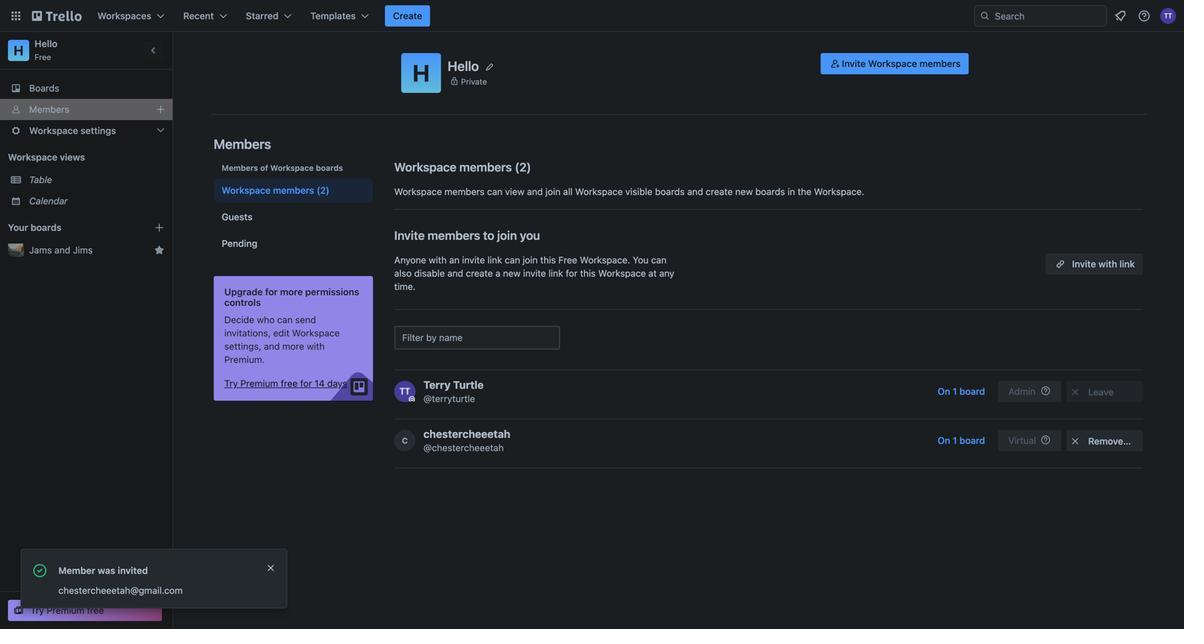 Task type: locate. For each thing, give the bounding box(es) containing it.
h left hello free
[[14, 42, 24, 58]]

0 horizontal spatial workspace.
[[580, 255, 630, 266]]

0 horizontal spatial with
[[307, 341, 325, 352]]

14
[[315, 378, 325, 389]]

on 1 board
[[938, 386, 985, 397], [938, 435, 985, 446]]

board
[[960, 386, 985, 397], [960, 435, 985, 446]]

board left virtual at the bottom right of the page
[[960, 435, 985, 446]]

1 vertical spatial for
[[265, 286, 278, 297]]

workspace.
[[814, 186, 865, 197], [580, 255, 630, 266]]

0 vertical spatial board
[[960, 386, 985, 397]]

members down "boards"
[[29, 104, 69, 115]]

hello right h link
[[35, 38, 58, 49]]

on 1 board left the admin
[[938, 386, 985, 397]]

on 1 board link for chestercheeetah
[[930, 430, 993, 451]]

boards up 'jams' on the left top
[[31, 222, 62, 233]]

2 horizontal spatial invite
[[1073, 259, 1097, 270]]

1 vertical spatial on 1 board link
[[930, 430, 993, 451]]

try for try premium free
[[31, 605, 44, 616]]

0 vertical spatial more
[[280, 286, 303, 297]]

premium
[[240, 378, 278, 389], [47, 605, 84, 616]]

1 on 1 board link from the top
[[930, 381, 993, 402]]

workspace inside button
[[869, 58, 917, 69]]

premium for try premium free
[[47, 605, 84, 616]]

1 vertical spatial hello
[[448, 58, 479, 74]]

0 vertical spatial invite
[[842, 58, 866, 69]]

0 vertical spatial new
[[736, 186, 753, 197]]

more down edit
[[282, 341, 304, 352]]

1 horizontal spatial with
[[429, 255, 447, 266]]

anyone with an invite link can join this free workspace. you can also disable and create a new invite link for this workspace at any time.
[[394, 255, 675, 292]]

you
[[633, 255, 649, 266]]

1 vertical spatial board
[[960, 435, 985, 446]]

1 1 from the top
[[953, 386, 957, 397]]

0 horizontal spatial hello
[[35, 38, 58, 49]]

1 vertical spatial new
[[503, 268, 521, 279]]

1 vertical spatial create
[[466, 268, 493, 279]]

create
[[706, 186, 733, 197], [466, 268, 493, 279]]

h
[[14, 42, 24, 58], [413, 59, 430, 87]]

sm image
[[829, 57, 842, 70], [1069, 386, 1082, 399], [1069, 435, 1082, 448]]

invite with link button
[[1046, 254, 1143, 275]]

workspace. left you
[[580, 255, 630, 266]]

1 horizontal spatial hello
[[448, 58, 479, 74]]

can up edit
[[277, 314, 293, 325]]

1 horizontal spatial link
[[549, 268, 563, 279]]

was
[[98, 565, 115, 576]]

sm image inside invite workspace members button
[[829, 57, 842, 70]]

hello free
[[35, 38, 58, 62]]

permissions
[[305, 286, 359, 297]]

virtual button
[[999, 430, 1062, 451]]

calendar link
[[29, 195, 165, 208]]

sm image inside leave link
[[1069, 386, 1082, 399]]

sm image inside remove… link
[[1069, 435, 1082, 448]]

1 vertical spatial workspace.
[[580, 255, 630, 266]]

0 horizontal spatial free
[[87, 605, 104, 616]]

)
[[527, 160, 531, 174]]

1 vertical spatial free
[[87, 605, 104, 616]]

the
[[798, 186, 812, 197]]

boards left in
[[756, 186, 785, 197]]

0 vertical spatial try
[[224, 378, 238, 389]]

hello link
[[35, 38, 58, 49]]

on for terry turtle
[[938, 386, 951, 397]]

for inside anyone with an invite link can join this free workspace. you can also disable and create a new invite link for this workspace at any time.
[[566, 268, 578, 279]]

1 horizontal spatial free
[[281, 378, 298, 389]]

new right a
[[503, 268, 521, 279]]

1 vertical spatial 1
[[953, 435, 957, 446]]

free inside button
[[87, 605, 104, 616]]

join right to
[[497, 228, 517, 243]]

new
[[736, 186, 753, 197], [503, 268, 521, 279]]

free inside button
[[281, 378, 298, 389]]

2 horizontal spatial join
[[546, 186, 561, 197]]

switch to… image
[[9, 9, 23, 23]]

0 vertical spatial workspace.
[[814, 186, 865, 197]]

1 vertical spatial on 1 board
[[938, 435, 985, 446]]

2 vertical spatial members
[[222, 163, 258, 173]]

(2)
[[317, 185, 330, 196]]

0 vertical spatial hello
[[35, 38, 58, 49]]

1 vertical spatial invite
[[523, 268, 546, 279]]

invite
[[842, 58, 866, 69], [394, 228, 425, 243], [1073, 259, 1097, 270]]

can up at
[[651, 255, 667, 266]]

2 vertical spatial invite
[[1073, 259, 1097, 270]]

workspace inside upgrade for more permissions controls decide who can send invitations, edit workspace settings, and more with premium.
[[292, 328, 340, 339]]

invite for invite members to join you
[[394, 228, 425, 243]]

can left "view" at the left top of page
[[487, 186, 503, 197]]

this member is an admin of this workspace. image
[[409, 396, 415, 402]]

try
[[224, 378, 238, 389], [31, 605, 44, 616]]

1
[[953, 386, 957, 397], [953, 435, 957, 446]]

h inside button
[[413, 59, 430, 87]]

on 1 board link left the admin
[[930, 381, 993, 402]]

any
[[660, 268, 675, 279]]

1 on from the top
[[938, 386, 951, 397]]

on 1 board left virtual at the bottom right of the page
[[938, 435, 985, 446]]

0 horizontal spatial for
[[265, 286, 278, 297]]

alert
[[21, 550, 287, 608]]

open information menu image
[[1138, 9, 1151, 23]]

1 vertical spatial premium
[[47, 605, 84, 616]]

0 vertical spatial on
[[938, 386, 951, 397]]

this
[[540, 255, 556, 266], [580, 268, 596, 279]]

1 for terry turtle
[[953, 386, 957, 397]]

can
[[487, 186, 503, 197], [505, 255, 520, 266], [651, 255, 667, 266], [277, 314, 293, 325]]

1 board from the top
[[960, 386, 985, 397]]

all
[[563, 186, 573, 197]]

1 for chestercheeetah
[[953, 435, 957, 446]]

and inside upgrade for more permissions controls decide who can send invitations, edit workspace settings, and more with premium.
[[264, 341, 280, 352]]

0 horizontal spatial new
[[503, 268, 521, 279]]

0 horizontal spatial create
[[466, 268, 493, 279]]

h left private
[[413, 59, 430, 87]]

a
[[496, 268, 501, 279]]

1 vertical spatial on
[[938, 435, 951, 446]]

and down an
[[448, 268, 463, 279]]

decide
[[224, 314, 254, 325]]

premium down member on the left of the page
[[47, 605, 84, 616]]

1 vertical spatial try
[[31, 605, 44, 616]]

1 horizontal spatial free
[[559, 255, 578, 266]]

0 vertical spatial free
[[281, 378, 298, 389]]

workspace
[[869, 58, 917, 69], [29, 125, 78, 136], [8, 152, 57, 163], [394, 160, 457, 174], [270, 163, 314, 173], [222, 185, 271, 196], [394, 186, 442, 197], [575, 186, 623, 197], [598, 268, 646, 279], [292, 328, 340, 339]]

premium down "premium."
[[240, 378, 278, 389]]

jams
[[29, 245, 52, 256]]

0 vertical spatial invite
[[462, 255, 485, 266]]

also
[[394, 268, 412, 279]]

0 horizontal spatial join
[[497, 228, 517, 243]]

0 vertical spatial premium
[[240, 378, 278, 389]]

0 vertical spatial h
[[14, 42, 24, 58]]

and down edit
[[264, 341, 280, 352]]

members left of
[[222, 163, 258, 173]]

try inside the try premium free button
[[31, 605, 44, 616]]

terry
[[424, 379, 451, 391]]

1 horizontal spatial new
[[736, 186, 753, 197]]

premium inside button
[[47, 605, 84, 616]]

2 vertical spatial sm image
[[1069, 435, 1082, 448]]

1 vertical spatial sm image
[[1069, 386, 1082, 399]]

2 horizontal spatial for
[[566, 268, 578, 279]]

1 horizontal spatial invite
[[523, 268, 546, 279]]

2 on 1 board from the top
[[938, 435, 985, 446]]

admin button
[[999, 381, 1062, 402]]

free inside anyone with an invite link can join this free workspace. you can also disable and create a new invite link for this workspace at any time.
[[559, 255, 578, 266]]

recent button
[[175, 5, 235, 27]]

1 vertical spatial this
[[580, 268, 596, 279]]

2 vertical spatial join
[[523, 255, 538, 266]]

member was invited
[[58, 565, 148, 576]]

0 vertical spatial join
[[546, 186, 561, 197]]

with inside anyone with an invite link can join this free workspace. you can also disable and create a new invite link for this workspace at any time.
[[429, 255, 447, 266]]

guests link
[[214, 205, 373, 229]]

premium inside button
[[240, 378, 278, 389]]

more up send
[[280, 286, 303, 297]]

0 horizontal spatial premium
[[47, 605, 84, 616]]

jams and jims link
[[29, 244, 149, 257]]

1 vertical spatial members
[[214, 136, 271, 152]]

1 horizontal spatial workspace.
[[814, 186, 865, 197]]

try premium free for 14 days button
[[224, 377, 347, 390]]

1 horizontal spatial workspace members
[[394, 160, 512, 174]]

with inside button
[[1099, 259, 1118, 270]]

@chestercheeetah
[[424, 443, 504, 453]]

starred icon image
[[154, 245, 165, 256]]

members inside button
[[920, 58, 961, 69]]

0 horizontal spatial this
[[540, 255, 556, 266]]

invite right an
[[462, 255, 485, 266]]

invite with link
[[1073, 259, 1135, 270]]

2 horizontal spatial with
[[1099, 259, 1118, 270]]

1 horizontal spatial join
[[523, 255, 538, 266]]

0 vertical spatial free
[[35, 52, 51, 62]]

0 horizontal spatial free
[[35, 52, 51, 62]]

hello up private
[[448, 58, 479, 74]]

0 vertical spatial for
[[566, 268, 578, 279]]

back to home image
[[32, 5, 82, 27]]

1 vertical spatial invite
[[394, 228, 425, 243]]

and right visible
[[687, 186, 703, 197]]

workspace settings button
[[0, 120, 173, 141]]

link
[[488, 255, 502, 266], [1120, 259, 1135, 270], [549, 268, 563, 279]]

free for try premium free for 14 days
[[281, 378, 298, 389]]

0 horizontal spatial invite
[[462, 255, 485, 266]]

2 1 from the top
[[953, 435, 957, 446]]

in
[[788, 186, 795, 197]]

1 on 1 board from the top
[[938, 386, 985, 397]]

templates button
[[303, 5, 377, 27]]

0 horizontal spatial try
[[31, 605, 44, 616]]

0 horizontal spatial workspace members
[[222, 185, 314, 196]]

pending
[[222, 238, 258, 249]]

members
[[920, 58, 961, 69], [459, 160, 512, 174], [273, 185, 314, 196], [445, 186, 485, 197], [428, 228, 480, 243]]

members up of
[[214, 136, 271, 152]]

free left 14
[[281, 378, 298, 389]]

more
[[280, 286, 303, 297], [282, 341, 304, 352]]

0 vertical spatial on 1 board
[[938, 386, 985, 397]]

boards
[[316, 163, 343, 173], [655, 186, 685, 197], [756, 186, 785, 197], [31, 222, 62, 233]]

try inside the try premium free for 14 days button
[[224, 378, 238, 389]]

0 horizontal spatial invite
[[394, 228, 425, 243]]

1 horizontal spatial try
[[224, 378, 238, 389]]

1 horizontal spatial create
[[706, 186, 733, 197]]

2 horizontal spatial link
[[1120, 259, 1135, 270]]

join left the all
[[546, 186, 561, 197]]

Search field
[[991, 6, 1107, 26]]

board left the admin
[[960, 386, 985, 397]]

create inside anyone with an invite link can join this free workspace. you can also disable and create a new invite link for this workspace at any time.
[[466, 268, 493, 279]]

1 horizontal spatial h
[[413, 59, 430, 87]]

alert containing member was invited
[[21, 550, 287, 608]]

0 vertical spatial 1
[[953, 386, 957, 397]]

1 horizontal spatial premium
[[240, 378, 278, 389]]

free down chestercheeetah@gmail.com at the bottom
[[87, 605, 104, 616]]

with inside upgrade for more permissions controls decide who can send invitations, edit workspace settings, and more with premium.
[[307, 341, 325, 352]]

starred
[[246, 10, 279, 21]]

0 vertical spatial sm image
[[829, 57, 842, 70]]

2 board from the top
[[960, 435, 985, 446]]

settings,
[[224, 341, 261, 352]]

join down you
[[523, 255, 538, 266]]

free
[[35, 52, 51, 62], [559, 255, 578, 266]]

new left in
[[736, 186, 753, 197]]

workspace. right the
[[814, 186, 865, 197]]

for
[[566, 268, 578, 279], [265, 286, 278, 297], [300, 378, 312, 389]]

virtual
[[1009, 435, 1037, 446]]

1 horizontal spatial invite
[[842, 58, 866, 69]]

anyone
[[394, 255, 426, 266]]

your
[[8, 222, 28, 233]]

workspace inside anyone with an invite link can join this free workspace. you can also disable and create a new invite link for this workspace at any time.
[[598, 268, 646, 279]]

2 on 1 board link from the top
[[930, 430, 993, 451]]

2 on from the top
[[938, 435, 951, 446]]

invite right a
[[523, 268, 546, 279]]

primary element
[[0, 0, 1185, 32]]

time.
[[394, 281, 416, 292]]

0 vertical spatial on 1 board link
[[930, 381, 993, 402]]

workspace members left (
[[394, 160, 512, 174]]

workspace members down of
[[222, 185, 314, 196]]

1 horizontal spatial this
[[580, 268, 596, 279]]

on 1 board for chestercheeetah
[[938, 435, 985, 446]]

h link
[[8, 40, 29, 61]]

on 1 board link left virtual at the bottom right of the page
[[930, 430, 993, 451]]

with for anyone
[[429, 255, 447, 266]]

2 vertical spatial for
[[300, 378, 312, 389]]

0 horizontal spatial h
[[14, 42, 24, 58]]

invite workspace members button
[[821, 53, 969, 74]]

1 vertical spatial free
[[559, 255, 578, 266]]

workspace inside dropdown button
[[29, 125, 78, 136]]

invite
[[462, 255, 485, 266], [523, 268, 546, 279]]

table
[[29, 174, 52, 185]]

1 horizontal spatial for
[[300, 378, 312, 389]]

1 vertical spatial h
[[413, 59, 430, 87]]

members
[[29, 104, 69, 115], [214, 136, 271, 152], [222, 163, 258, 173]]



Task type: describe. For each thing, give the bounding box(es) containing it.
create button
[[385, 5, 430, 27]]

guests
[[222, 211, 253, 222]]

1 vertical spatial more
[[282, 341, 304, 352]]

search image
[[980, 11, 991, 21]]

invited
[[118, 565, 148, 576]]

( 2 )
[[515, 160, 531, 174]]

upgrade for more permissions controls decide who can send invitations, edit workspace settings, and more with premium.
[[224, 286, 359, 365]]

boards link
[[0, 78, 173, 99]]

try premium free for 14 days
[[224, 378, 347, 389]]

invitations,
[[224, 328, 271, 339]]

admin
[[1009, 386, 1036, 397]]

workspace views
[[8, 152, 85, 163]]

free for try premium free
[[87, 605, 104, 616]]

hello for hello free
[[35, 38, 58, 49]]

premium for try premium free for 14 days
[[240, 378, 278, 389]]

with for invite
[[1099, 259, 1118, 270]]

h for h link
[[14, 42, 24, 58]]

send
[[295, 314, 316, 325]]

remove… link
[[1067, 430, 1143, 451]]

add board image
[[154, 222, 165, 233]]

terry turtle (terryturtle) image
[[1161, 8, 1177, 24]]

views
[[60, 152, 85, 163]]

join inside anyone with an invite link can join this free workspace. you can also disable and create a new invite link for this workspace at any time.
[[523, 255, 538, 266]]

turtle
[[453, 379, 484, 391]]

board for terry turtle
[[960, 386, 985, 397]]

leave
[[1089, 387, 1114, 398]]

@terryturtle
[[424, 393, 475, 404]]

private
[[461, 77, 487, 86]]

0 vertical spatial create
[[706, 186, 733, 197]]

pending link
[[214, 232, 373, 256]]

to
[[483, 228, 495, 243]]

remove…
[[1089, 436, 1132, 447]]

of
[[260, 163, 268, 173]]

boards up (2)
[[316, 163, 343, 173]]

c
[[402, 436, 408, 446]]

0 horizontal spatial link
[[488, 255, 502, 266]]

visible
[[626, 186, 653, 197]]

boards
[[29, 83, 59, 94]]

for inside button
[[300, 378, 312, 389]]

terry turtle @terryturtle
[[424, 379, 484, 404]]

(
[[515, 160, 520, 174]]

link inside button
[[1120, 259, 1135, 270]]

on 1 board link for terry turtle
[[930, 381, 993, 402]]

dismiss flag image
[[266, 563, 276, 574]]

chestercheeetah@gmail.com
[[58, 585, 183, 596]]

try for try premium free for 14 days
[[224, 378, 238, 389]]

your boards with 1 items element
[[8, 220, 134, 236]]

board for chestercheeetah
[[960, 435, 985, 446]]

boards right visible
[[655, 186, 685, 197]]

workspace members can view and join all workspace visible boards and create new boards in the workspace.
[[394, 186, 865, 197]]

1 vertical spatial join
[[497, 228, 517, 243]]

members link
[[0, 99, 173, 120]]

templates
[[311, 10, 356, 21]]

0 vertical spatial this
[[540, 255, 556, 266]]

0 vertical spatial workspace members
[[394, 160, 512, 174]]

table link
[[29, 173, 165, 187]]

settings
[[81, 125, 116, 136]]

days
[[327, 378, 347, 389]]

h for h button
[[413, 59, 430, 87]]

who
[[257, 314, 275, 325]]

chestercheeetah
[[424, 428, 511, 441]]

try premium free
[[31, 605, 104, 616]]

on 1 board for terry turtle
[[938, 386, 985, 397]]

jims
[[73, 245, 93, 256]]

upgrade
[[224, 286, 263, 297]]

new inside anyone with an invite link can join this free workspace. you can also disable and create a new invite link for this workspace at any time.
[[503, 268, 521, 279]]

invite workspace members
[[842, 58, 961, 69]]

on for chestercheeetah
[[938, 435, 951, 446]]

invite for invite workspace members
[[842, 58, 866, 69]]

jams and jims
[[29, 245, 93, 256]]

workspace navigation collapse icon image
[[145, 41, 163, 60]]

at
[[649, 268, 657, 279]]

view
[[505, 186, 525, 197]]

sm image for terry turtle
[[1069, 386, 1082, 399]]

chestercheeetah @chestercheeetah
[[424, 428, 511, 453]]

and left jims
[[54, 245, 70, 256]]

invite members to join you
[[394, 228, 540, 243]]

workspace. inside anyone with an invite link can join this free workspace. you can also disable and create a new invite link for this workspace at any time.
[[580, 255, 630, 266]]

starred button
[[238, 5, 300, 27]]

workspace settings
[[29, 125, 116, 136]]

recent
[[183, 10, 214, 21]]

2
[[520, 160, 527, 174]]

sm image for chestercheeetah
[[1069, 435, 1082, 448]]

invite for invite with link
[[1073, 259, 1097, 270]]

1 vertical spatial workspace members
[[222, 185, 314, 196]]

disable
[[414, 268, 445, 279]]

Filter by name text field
[[394, 326, 560, 350]]

and right "view" at the left top of page
[[527, 186, 543, 197]]

an
[[449, 255, 460, 266]]

free inside hello free
[[35, 52, 51, 62]]

and inside anyone with an invite link can join this free workspace. you can also disable and create a new invite link for this workspace at any time.
[[448, 268, 463, 279]]

h button
[[401, 53, 441, 93]]

leave link
[[1067, 381, 1143, 402]]

you
[[520, 228, 540, 243]]

edit
[[273, 328, 290, 339]]

calendar
[[29, 196, 68, 206]]

try premium free button
[[8, 600, 162, 621]]

member
[[58, 565, 95, 576]]

can down you
[[505, 255, 520, 266]]

0 notifications image
[[1113, 8, 1129, 24]]

workspaces button
[[90, 5, 173, 27]]

hello for hello
[[448, 58, 479, 74]]

premium.
[[224, 354, 265, 365]]

can inside upgrade for more permissions controls decide who can send invitations, edit workspace settings, and more with premium.
[[277, 314, 293, 325]]

0 vertical spatial members
[[29, 104, 69, 115]]

members of workspace boards
[[222, 163, 343, 173]]

your boards
[[8, 222, 62, 233]]

controls
[[224, 297, 261, 308]]

workspaces
[[98, 10, 151, 21]]

create
[[393, 10, 422, 21]]

for inside upgrade for more permissions controls decide who can send invitations, edit workspace settings, and more with premium.
[[265, 286, 278, 297]]



Task type: vqa. For each thing, say whether or not it's contained in the screenshot.
row
no



